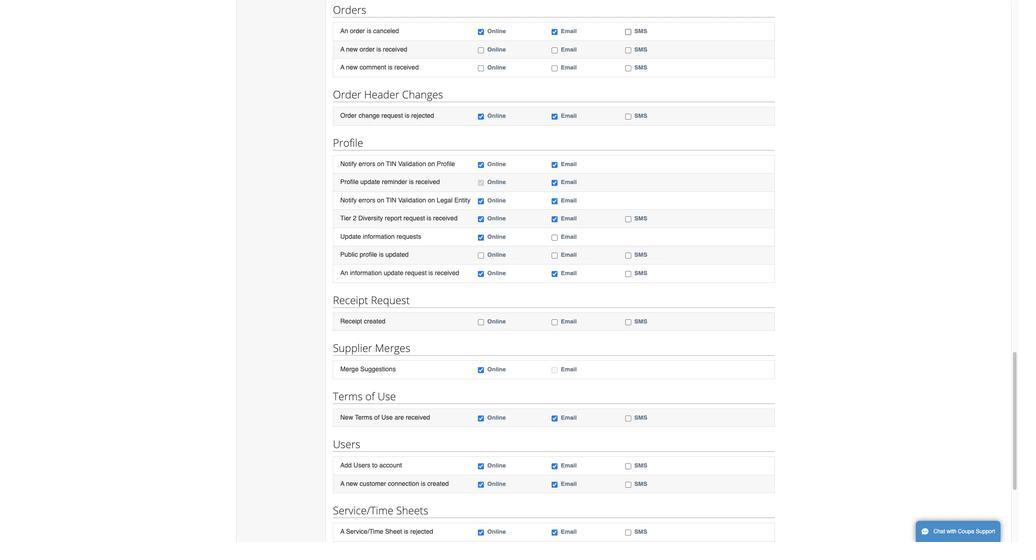 Task type: vqa. For each thing, say whether or not it's contained in the screenshot.
'Setup' link
no



Task type: locate. For each thing, give the bounding box(es) containing it.
errors up profile update reminder is received
[[359, 160, 375, 167]]

created right connection
[[427, 480, 449, 488]]

orders
[[333, 2, 366, 17]]

receipt up receipt created
[[333, 293, 368, 307]]

12 online from the top
[[487, 318, 506, 325]]

order header changes
[[333, 87, 443, 102]]

users
[[333, 437, 360, 452], [354, 462, 370, 469]]

order for order header changes
[[333, 87, 361, 102]]

9 email from the top
[[561, 233, 577, 240]]

0 vertical spatial rejected
[[411, 112, 434, 119]]

2 errors from the top
[[359, 197, 375, 204]]

3 email from the top
[[561, 64, 577, 71]]

10 email from the top
[[561, 252, 577, 259]]

1 an from the top
[[340, 27, 348, 35]]

16 email from the top
[[561, 481, 577, 488]]

8 sms from the top
[[634, 318, 647, 325]]

notify up profile update reminder is received
[[340, 160, 357, 167]]

rejected
[[411, 112, 434, 119], [410, 528, 433, 536]]

request down updated
[[405, 269, 427, 277]]

6 sms from the top
[[634, 252, 647, 259]]

0 vertical spatial request
[[382, 112, 403, 119]]

2 a from the top
[[340, 64, 344, 71]]

of
[[365, 389, 375, 404], [374, 414, 380, 421]]

rejected down sheets
[[410, 528, 433, 536]]

change
[[359, 112, 380, 119]]

order up change
[[333, 87, 361, 102]]

update left reminder
[[360, 178, 380, 186]]

terms
[[333, 389, 363, 404], [355, 414, 372, 421]]

0 vertical spatial order
[[333, 87, 361, 102]]

sheet
[[385, 528, 402, 536]]

receipt for receipt request
[[333, 293, 368, 307]]

1 vertical spatial tin
[[386, 197, 396, 204]]

a
[[340, 46, 344, 53], [340, 64, 344, 71], [340, 480, 344, 488], [340, 528, 344, 536]]

2 vertical spatial request
[[405, 269, 427, 277]]

1 tin from the top
[[386, 160, 396, 167]]

information down 'profile'
[[350, 269, 382, 277]]

an for an information update request is received
[[340, 269, 348, 277]]

errors up diversity
[[359, 197, 375, 204]]

sheets
[[396, 504, 428, 518]]

notify
[[340, 160, 357, 167], [340, 197, 357, 204]]

order
[[333, 87, 361, 102], [340, 112, 357, 119]]

13 email from the top
[[561, 366, 577, 373]]

online for an information update request is received
[[487, 270, 506, 277]]

receipt
[[333, 293, 368, 307], [340, 318, 362, 325]]

validation up tier 2 diversity report request is received
[[398, 197, 426, 204]]

supplier merges
[[333, 341, 410, 356]]

a for a new customer connection is created
[[340, 480, 344, 488]]

validation up reminder
[[398, 160, 426, 167]]

17 online from the top
[[487, 529, 506, 536]]

profile up legal
[[437, 160, 455, 167]]

new down an order is canceled
[[346, 46, 358, 53]]

coupa
[[958, 529, 974, 535]]

1 vertical spatial use
[[381, 414, 393, 421]]

order for order change request is rejected
[[340, 112, 357, 119]]

1 validation from the top
[[398, 160, 426, 167]]

an down orders
[[340, 27, 348, 35]]

9 online from the top
[[487, 233, 506, 240]]

0 vertical spatial notify
[[340, 160, 357, 167]]

5 email from the top
[[561, 161, 577, 167]]

1 vertical spatial users
[[354, 462, 370, 469]]

email for add users to account
[[561, 462, 577, 469]]

service/time down service/time sheets
[[346, 528, 383, 536]]

0 vertical spatial errors
[[359, 160, 375, 167]]

1 notify from the top
[[340, 160, 357, 167]]

new down add
[[346, 480, 358, 488]]

email for an order is canceled
[[561, 28, 577, 35]]

receipt up supplier
[[340, 318, 362, 325]]

created down receipt request
[[364, 318, 386, 325]]

profile up tier
[[340, 178, 359, 186]]

2 online from the top
[[487, 46, 506, 53]]

use up 'new terms of use are received' at the left bottom
[[378, 389, 396, 404]]

online for update information requests
[[487, 233, 506, 240]]

0 horizontal spatial update
[[360, 178, 380, 186]]

order
[[350, 27, 365, 35], [360, 46, 375, 53]]

1 vertical spatial information
[[350, 269, 382, 277]]

sms for public profile is updated
[[634, 252, 647, 259]]

on
[[377, 160, 384, 167], [428, 160, 435, 167], [377, 197, 384, 204], [428, 197, 435, 204]]

tin down profile update reminder is received
[[386, 197, 396, 204]]

suggestions
[[360, 366, 396, 373]]

7 email from the top
[[561, 197, 577, 204]]

notify errors on tin validation on profile
[[340, 160, 455, 167]]

0 vertical spatial of
[[365, 389, 375, 404]]

is
[[367, 27, 372, 35], [377, 46, 381, 53], [388, 64, 393, 71], [405, 112, 410, 119], [409, 178, 414, 186], [427, 215, 431, 222], [379, 251, 384, 259], [429, 269, 433, 277], [421, 480, 426, 488], [404, 528, 409, 536]]

profile down change
[[333, 135, 363, 150]]

17 email from the top
[[561, 529, 577, 536]]

1 vertical spatial order
[[360, 46, 375, 53]]

order change request is rejected
[[340, 112, 434, 119]]

a down an order is canceled
[[340, 46, 344, 53]]

14 online from the top
[[487, 414, 506, 421]]

2 email from the top
[[561, 46, 577, 53]]

notify for notify errors on tin validation on profile
[[340, 160, 357, 167]]

received
[[383, 46, 407, 53], [394, 64, 419, 71], [416, 178, 440, 186], [433, 215, 458, 222], [435, 269, 459, 277], [406, 414, 430, 421]]

11 sms from the top
[[634, 481, 647, 488]]

online for tier 2 diversity report request is received
[[487, 215, 506, 222]]

email for a service/time sheet is rejected
[[561, 529, 577, 536]]

1 a from the top
[[340, 46, 344, 53]]

0 vertical spatial validation
[[398, 160, 426, 167]]

email
[[561, 28, 577, 35], [561, 46, 577, 53], [561, 64, 577, 71], [561, 112, 577, 119], [561, 161, 577, 167], [561, 179, 577, 186], [561, 197, 577, 204], [561, 215, 577, 222], [561, 233, 577, 240], [561, 252, 577, 259], [561, 270, 577, 277], [561, 318, 577, 325], [561, 366, 577, 373], [561, 414, 577, 421], [561, 462, 577, 469], [561, 481, 577, 488], [561, 529, 577, 536]]

sms
[[634, 28, 647, 35], [634, 46, 647, 53], [634, 64, 647, 71], [634, 112, 647, 119], [634, 215, 647, 222], [634, 252, 647, 259], [634, 270, 647, 277], [634, 318, 647, 325], [634, 414, 647, 421], [634, 462, 647, 469], [634, 481, 647, 488], [634, 529, 647, 536]]

0 vertical spatial update
[[360, 178, 380, 186]]

use
[[378, 389, 396, 404], [381, 414, 393, 421]]

15 email from the top
[[561, 462, 577, 469]]

request
[[382, 112, 403, 119], [404, 215, 425, 222], [405, 269, 427, 277]]

0 vertical spatial information
[[363, 233, 395, 240]]

of left are
[[374, 414, 380, 421]]

a down service/time sheets
[[340, 528, 344, 536]]

1 vertical spatial notify
[[340, 197, 357, 204]]

1 vertical spatial order
[[340, 112, 357, 119]]

0 vertical spatial new
[[346, 46, 358, 53]]

1 vertical spatial terms
[[355, 414, 372, 421]]

8 email from the top
[[561, 215, 577, 222]]

0 horizontal spatial created
[[364, 318, 386, 325]]

new terms of use are received
[[340, 414, 430, 421]]

2 notify from the top
[[340, 197, 357, 204]]

12 sms from the top
[[634, 529, 647, 536]]

2 validation from the top
[[398, 197, 426, 204]]

4 online from the top
[[487, 112, 506, 119]]

service/time down customer
[[333, 504, 394, 518]]

merge suggestions
[[340, 366, 396, 373]]

online
[[487, 28, 506, 35], [487, 46, 506, 53], [487, 64, 506, 71], [487, 112, 506, 119], [487, 161, 506, 167], [487, 179, 506, 186], [487, 197, 506, 204], [487, 215, 506, 222], [487, 233, 506, 240], [487, 252, 506, 259], [487, 270, 506, 277], [487, 318, 506, 325], [487, 366, 506, 373], [487, 414, 506, 421], [487, 462, 506, 469], [487, 481, 506, 488], [487, 529, 506, 536]]

7 sms from the top
[[634, 270, 647, 277]]

order down an order is canceled
[[360, 46, 375, 53]]

online for profile update reminder is received
[[487, 179, 506, 186]]

3 sms from the top
[[634, 64, 647, 71]]

requests
[[397, 233, 421, 240]]

users left to
[[354, 462, 370, 469]]

3 new from the top
[[346, 480, 358, 488]]

11 online from the top
[[487, 270, 506, 277]]

1 vertical spatial update
[[384, 269, 403, 277]]

5 online from the top
[[487, 161, 506, 167]]

created
[[364, 318, 386, 325], [427, 480, 449, 488]]

a for a service/time sheet is rejected
[[340, 528, 344, 536]]

validation for legal
[[398, 197, 426, 204]]

email for receipt created
[[561, 318, 577, 325]]

new for customer
[[346, 480, 358, 488]]

6 email from the top
[[561, 179, 577, 186]]

None checkbox
[[478, 29, 484, 35], [625, 29, 631, 35], [552, 47, 558, 53], [478, 66, 484, 72], [552, 114, 558, 120], [552, 162, 558, 168], [478, 198, 484, 204], [552, 217, 558, 223], [478, 235, 484, 241], [478, 253, 484, 259], [552, 253, 558, 259], [625, 253, 631, 259], [478, 271, 484, 277], [552, 271, 558, 277], [625, 271, 631, 277], [552, 368, 558, 374], [552, 464, 558, 470], [625, 464, 631, 470], [478, 530, 484, 536], [552, 530, 558, 536], [478, 29, 484, 35], [625, 29, 631, 35], [552, 47, 558, 53], [478, 66, 484, 72], [552, 114, 558, 120], [552, 162, 558, 168], [478, 198, 484, 204], [552, 217, 558, 223], [478, 235, 484, 241], [478, 253, 484, 259], [552, 253, 558, 259], [625, 253, 631, 259], [478, 271, 484, 277], [552, 271, 558, 277], [625, 271, 631, 277], [552, 368, 558, 374], [552, 464, 558, 470], [625, 464, 631, 470], [478, 530, 484, 536], [552, 530, 558, 536]]

a for a new comment is received
[[340, 64, 344, 71]]

request up requests
[[404, 215, 425, 222]]

0 vertical spatial terms
[[333, 389, 363, 404]]

merges
[[375, 341, 410, 356]]

errors
[[359, 160, 375, 167], [359, 197, 375, 204]]

receipt for receipt created
[[340, 318, 362, 325]]

online for a service/time sheet is rejected
[[487, 529, 506, 536]]

connection
[[388, 480, 419, 488]]

6 online from the top
[[487, 179, 506, 186]]

a down add
[[340, 480, 344, 488]]

1 vertical spatial new
[[346, 64, 358, 71]]

1 horizontal spatial created
[[427, 480, 449, 488]]

3 online from the top
[[487, 64, 506, 71]]

10 online from the top
[[487, 252, 506, 259]]

of up 'new terms of use are received' at the left bottom
[[365, 389, 375, 404]]

information
[[363, 233, 395, 240], [350, 269, 382, 277]]

email for a new customer connection is created
[[561, 481, 577, 488]]

new
[[346, 46, 358, 53], [346, 64, 358, 71], [346, 480, 358, 488]]

1 vertical spatial validation
[[398, 197, 426, 204]]

4 email from the top
[[561, 112, 577, 119]]

7 online from the top
[[487, 197, 506, 204]]

1 email from the top
[[561, 28, 577, 35]]

12 email from the top
[[561, 318, 577, 325]]

service/time
[[333, 504, 394, 518], [346, 528, 383, 536]]

1 sms from the top
[[634, 28, 647, 35]]

1 errors from the top
[[359, 160, 375, 167]]

sms for receipt created
[[634, 318, 647, 325]]

15 online from the top
[[487, 462, 506, 469]]

an information update request is received
[[340, 269, 459, 277]]

validation
[[398, 160, 426, 167], [398, 197, 426, 204]]

tin for legal
[[386, 197, 396, 204]]

None checkbox
[[552, 29, 558, 35], [478, 47, 484, 53], [625, 47, 631, 53], [552, 66, 558, 72], [625, 66, 631, 72], [478, 114, 484, 120], [625, 114, 631, 120], [478, 162, 484, 168], [478, 180, 484, 186], [552, 180, 558, 186], [552, 198, 558, 204], [478, 217, 484, 223], [625, 217, 631, 223], [552, 235, 558, 241], [478, 319, 484, 325], [552, 319, 558, 325], [625, 319, 631, 325], [478, 368, 484, 374], [478, 416, 484, 422], [552, 416, 558, 422], [625, 416, 631, 422], [478, 464, 484, 470], [478, 482, 484, 488], [552, 482, 558, 488], [625, 482, 631, 488], [625, 530, 631, 536], [552, 29, 558, 35], [478, 47, 484, 53], [625, 47, 631, 53], [552, 66, 558, 72], [625, 66, 631, 72], [478, 114, 484, 120], [625, 114, 631, 120], [478, 162, 484, 168], [478, 180, 484, 186], [552, 180, 558, 186], [552, 198, 558, 204], [478, 217, 484, 223], [625, 217, 631, 223], [552, 235, 558, 241], [478, 319, 484, 325], [552, 319, 558, 325], [625, 319, 631, 325], [478, 368, 484, 374], [478, 416, 484, 422], [552, 416, 558, 422], [625, 416, 631, 422], [478, 464, 484, 470], [478, 482, 484, 488], [552, 482, 558, 488], [625, 482, 631, 488], [625, 530, 631, 536]]

order down orders
[[350, 27, 365, 35]]

receipt created
[[340, 318, 386, 325]]

0 vertical spatial an
[[340, 27, 348, 35]]

9 sms from the top
[[634, 414, 647, 421]]

tier
[[340, 215, 351, 222]]

2 vertical spatial profile
[[340, 178, 359, 186]]

1 online from the top
[[487, 28, 506, 35]]

10 sms from the top
[[634, 462, 647, 469]]

account
[[379, 462, 402, 469]]

2 an from the top
[[340, 269, 348, 277]]

email for order change request is rejected
[[561, 112, 577, 119]]

sms for tier 2 diversity report request is received
[[634, 215, 647, 222]]

comment
[[360, 64, 386, 71]]

16 online from the top
[[487, 481, 506, 488]]

a new order is received
[[340, 46, 407, 53]]

online for a new comment is received
[[487, 64, 506, 71]]

use left are
[[381, 414, 393, 421]]

an down public
[[340, 269, 348, 277]]

sms for a new comment is received
[[634, 64, 647, 71]]

request down order header changes
[[382, 112, 403, 119]]

terms up "new"
[[333, 389, 363, 404]]

new left comment
[[346, 64, 358, 71]]

information up "public profile is updated"
[[363, 233, 395, 240]]

0 vertical spatial profile
[[333, 135, 363, 150]]

sms for add users to account
[[634, 462, 647, 469]]

0 vertical spatial tin
[[386, 160, 396, 167]]

2 sms from the top
[[634, 46, 647, 53]]

1 vertical spatial of
[[374, 414, 380, 421]]

1 vertical spatial an
[[340, 269, 348, 277]]

14 email from the top
[[561, 414, 577, 421]]

1 vertical spatial receipt
[[340, 318, 362, 325]]

errors for notify errors on tin validation on profile
[[359, 160, 375, 167]]

1 new from the top
[[346, 46, 358, 53]]

2 tin from the top
[[386, 197, 396, 204]]

1 vertical spatial created
[[427, 480, 449, 488]]

a left comment
[[340, 64, 344, 71]]

5 sms from the top
[[634, 215, 647, 222]]

2 vertical spatial new
[[346, 480, 358, 488]]

0 vertical spatial receipt
[[333, 293, 368, 307]]

order left change
[[340, 112, 357, 119]]

an
[[340, 27, 348, 35], [340, 269, 348, 277]]

a new comment is received
[[340, 64, 419, 71]]

chat with coupa support
[[934, 529, 995, 535]]

header
[[364, 87, 399, 102]]

13 online from the top
[[487, 366, 506, 373]]

terms right "new"
[[355, 414, 372, 421]]

rejected down the changes
[[411, 112, 434, 119]]

users up add
[[333, 437, 360, 452]]

3 a from the top
[[340, 480, 344, 488]]

profile
[[333, 135, 363, 150], [437, 160, 455, 167], [340, 178, 359, 186]]

notify up tier
[[340, 197, 357, 204]]

new
[[340, 414, 353, 421]]

1 vertical spatial rejected
[[410, 528, 433, 536]]

profile for profile
[[333, 135, 363, 150]]

rejected for order change request is rejected
[[411, 112, 434, 119]]

email for update information requests
[[561, 233, 577, 240]]

0 vertical spatial order
[[350, 27, 365, 35]]

8 online from the top
[[487, 215, 506, 222]]

1 vertical spatial errors
[[359, 197, 375, 204]]

rejected for a service/time sheet is rejected
[[410, 528, 433, 536]]

a new customer connection is created
[[340, 480, 449, 488]]

update
[[360, 178, 380, 186], [384, 269, 403, 277]]

tin
[[386, 160, 396, 167], [386, 197, 396, 204]]

online for merge suggestions
[[487, 366, 506, 373]]

sms for an order is canceled
[[634, 28, 647, 35]]

11 email from the top
[[561, 270, 577, 277]]

tin up profile update reminder is received
[[386, 160, 396, 167]]

new for order
[[346, 46, 358, 53]]

2 new from the top
[[346, 64, 358, 71]]

to
[[372, 462, 378, 469]]

4 a from the top
[[340, 528, 344, 536]]

public
[[340, 251, 358, 259]]

update down updated
[[384, 269, 403, 277]]

4 sms from the top
[[634, 112, 647, 119]]



Task type: describe. For each thing, give the bounding box(es) containing it.
canceled
[[373, 27, 399, 35]]

sms for an information update request is received
[[634, 270, 647, 277]]

profile
[[360, 251, 377, 259]]

new for comment
[[346, 64, 358, 71]]

online for new terms of use are received
[[487, 414, 506, 421]]

receipt request
[[333, 293, 410, 307]]

email for an information update request is received
[[561, 270, 577, 277]]

updated
[[385, 251, 409, 259]]

sms for a new order is received
[[634, 46, 647, 53]]

online for notify errors on tin validation on profile
[[487, 161, 506, 167]]

email for notify errors on tin validation on legal entity
[[561, 197, 577, 204]]

diversity
[[358, 215, 383, 222]]

add users to account
[[340, 462, 402, 469]]

0 vertical spatial created
[[364, 318, 386, 325]]

supplier
[[333, 341, 372, 356]]

changes
[[402, 87, 443, 102]]

tin for profile
[[386, 160, 396, 167]]

sms for a service/time sheet is rejected
[[634, 529, 647, 536]]

online for receipt created
[[487, 318, 506, 325]]

online for notify errors on tin validation on legal entity
[[487, 197, 506, 204]]

service/time sheets
[[333, 504, 428, 518]]

add
[[340, 462, 352, 469]]

email for public profile is updated
[[561, 252, 577, 259]]

validation for profile
[[398, 160, 426, 167]]

1 horizontal spatial update
[[384, 269, 403, 277]]

email for merge suggestions
[[561, 366, 577, 373]]

0 vertical spatial service/time
[[333, 504, 394, 518]]

an for an order is canceled
[[340, 27, 348, 35]]

email for tier 2 diversity report request is received
[[561, 215, 577, 222]]

tier 2 diversity report request is received
[[340, 215, 458, 222]]

email for profile update reminder is received
[[561, 179, 577, 186]]

on left legal
[[428, 197, 435, 204]]

2
[[353, 215, 357, 222]]

update information requests
[[340, 233, 421, 240]]

email for a new comment is received
[[561, 64, 577, 71]]

online for a new customer connection is created
[[487, 481, 506, 488]]

on down profile update reminder is received
[[377, 197, 384, 204]]

notify errors on tin validation on legal entity
[[340, 197, 471, 204]]

email for a new order is received
[[561, 46, 577, 53]]

online for a new order is received
[[487, 46, 506, 53]]

on up notify errors on tin validation on legal entity
[[428, 160, 435, 167]]

are
[[395, 414, 404, 421]]

online for an order is canceled
[[487, 28, 506, 35]]

an order is canceled
[[340, 27, 399, 35]]

online for order change request is rejected
[[487, 112, 506, 119]]

email for new terms of use are received
[[561, 414, 577, 421]]

online for add users to account
[[487, 462, 506, 469]]

email for notify errors on tin validation on profile
[[561, 161, 577, 167]]

customer
[[360, 480, 386, 488]]

sms for new terms of use are received
[[634, 414, 647, 421]]

profile update reminder is received
[[340, 178, 440, 186]]

a service/time sheet is rejected
[[340, 528, 433, 536]]

a for a new order is received
[[340, 46, 344, 53]]

information for an
[[350, 269, 382, 277]]

terms of use
[[333, 389, 396, 404]]

legal
[[437, 197, 453, 204]]

0 vertical spatial use
[[378, 389, 396, 404]]

update
[[340, 233, 361, 240]]

entity
[[454, 197, 471, 204]]

report
[[385, 215, 402, 222]]

chat
[[934, 529, 945, 535]]

sms for a new customer connection is created
[[634, 481, 647, 488]]

with
[[947, 529, 957, 535]]

request
[[371, 293, 410, 307]]

1 vertical spatial service/time
[[346, 528, 383, 536]]

notify for notify errors on tin validation on legal entity
[[340, 197, 357, 204]]

1 vertical spatial request
[[404, 215, 425, 222]]

information for update
[[363, 233, 395, 240]]

0 vertical spatial users
[[333, 437, 360, 452]]

reminder
[[382, 178, 407, 186]]

public profile is updated
[[340, 251, 409, 259]]

profile for profile update reminder is received
[[340, 178, 359, 186]]

on up profile update reminder is received
[[377, 160, 384, 167]]

online for public profile is updated
[[487, 252, 506, 259]]

merge
[[340, 366, 359, 373]]

1 vertical spatial profile
[[437, 160, 455, 167]]

support
[[976, 529, 995, 535]]

chat with coupa support button
[[916, 521, 1001, 543]]

errors for notify errors on tin validation on legal entity
[[359, 197, 375, 204]]

sms for order change request is rejected
[[634, 112, 647, 119]]



